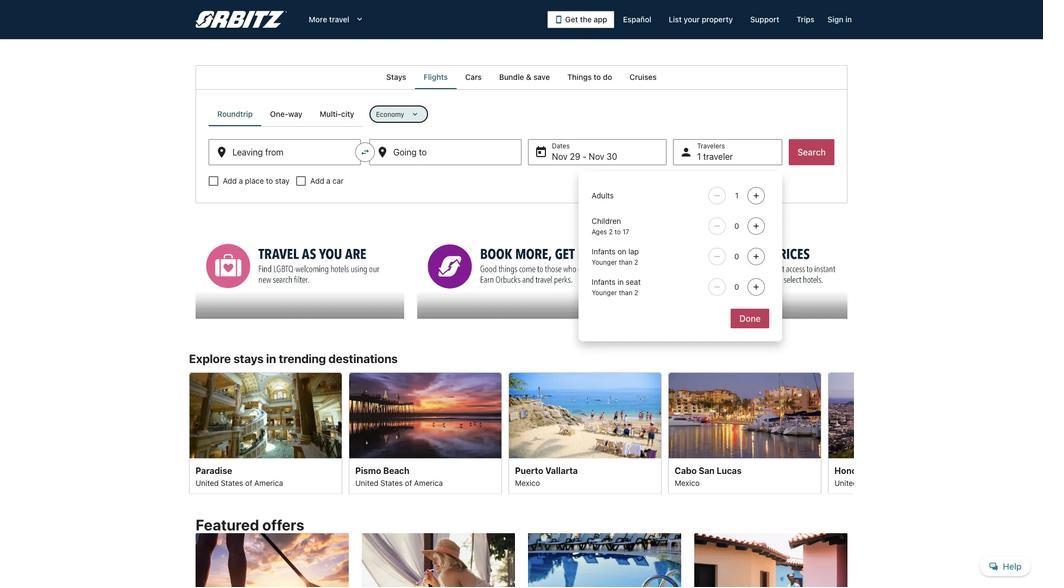 Task type: describe. For each thing, give the bounding box(es) containing it.
sign in
[[828, 15, 852, 24]]

travel
[[329, 15, 350, 24]]

car
[[333, 176, 344, 185]]

economy
[[376, 110, 404, 118]]

things to do
[[568, 73, 613, 82]]

offers
[[262, 516, 305, 534]]

cars
[[465, 73, 482, 82]]

increase the number of infants in seat image
[[750, 283, 763, 291]]

united for paradise
[[196, 478, 219, 487]]

marina cabo san lucas which includes a marina, a coastal town and night scenes image
[[669, 372, 822, 458]]

show next card image
[[848, 427, 861, 440]]

paradise united states of america
[[196, 465, 283, 487]]

29
[[570, 151, 581, 162]]

mexico inside puerto vallarta mexico
[[515, 478, 540, 487]]

cabo san lucas mexico
[[675, 465, 742, 487]]

30
[[607, 151, 618, 162]]

a for car
[[327, 176, 331, 185]]

bundle
[[499, 73, 524, 82]]

beach
[[384, 465, 410, 475]]

explore stays in trending destinations
[[189, 351, 398, 366]]

san
[[699, 465, 715, 475]]

united for honolulu
[[835, 478, 858, 487]]

vallarta
[[546, 465, 578, 475]]

show previous card image
[[183, 427, 196, 440]]

roundtrip
[[217, 110, 253, 119]]

cruises link
[[621, 65, 666, 89]]

decrease the number of adults image
[[711, 191, 724, 200]]

add a place to stay
[[223, 176, 290, 185]]

of for honolulu
[[885, 478, 892, 487]]

traveler
[[704, 151, 733, 162]]

infants on lap younger than 2
[[592, 247, 639, 266]]

place
[[245, 176, 264, 185]]

pismo beach united states of america
[[356, 465, 443, 487]]

español
[[623, 15, 652, 24]]

children ages 2 to 17
[[592, 217, 630, 235]]

decrease the number of infants on lap image
[[711, 252, 724, 261]]

save
[[534, 73, 550, 82]]

makiki - lower punchbowl - tantalus showing landscape views, a sunset and a city image
[[828, 372, 982, 458]]

nov 29 - nov 30
[[552, 151, 618, 162]]

2 vertical spatial in
[[266, 351, 276, 366]]

younger for infants on lap
[[592, 258, 617, 266]]

lap
[[629, 247, 639, 256]]

1 traveler
[[698, 151, 733, 162]]

done
[[740, 313, 761, 324]]

2 inside children ages 2 to 17
[[609, 228, 613, 235]]

orbitz logo image
[[196, 11, 287, 28]]

to inside "link"
[[594, 73, 601, 82]]

to for add a place to stay
[[266, 176, 273, 185]]

one-
[[270, 110, 288, 119]]

infants for infants on lap
[[592, 247, 616, 256]]

things to do link
[[559, 65, 621, 89]]

list your property
[[669, 15, 733, 24]]

get the app link
[[548, 11, 615, 28]]

pismo beach featuring a sunset, views and tropical scenes image
[[349, 372, 502, 458]]

2 for in
[[635, 289, 639, 296]]

of for paradise
[[245, 478, 252, 487]]

economy button
[[370, 105, 428, 123]]

search button
[[789, 139, 835, 165]]

on
[[618, 247, 627, 256]]

trips link
[[788, 10, 824, 29]]

increase the number of infants on lap image
[[750, 252, 763, 261]]

add a car
[[310, 176, 344, 185]]

than for on
[[619, 258, 633, 266]]

español button
[[615, 10, 660, 29]]

united inside "pismo beach united states of america"
[[356, 478, 379, 487]]

do
[[603, 73, 613, 82]]

pismo
[[356, 465, 381, 475]]

flights
[[424, 73, 448, 82]]

add for add a place to stay
[[223, 176, 237, 185]]

nov 29 - nov 30 button
[[528, 139, 667, 165]]

stay
[[275, 176, 290, 185]]

more travel button
[[300, 10, 373, 29]]

than for in
[[619, 289, 633, 296]]

trending
[[279, 351, 326, 366]]

bundle & save link
[[491, 65, 559, 89]]

america for paradise
[[254, 478, 283, 487]]

states inside "pismo beach united states of america"
[[381, 478, 403, 487]]

stays
[[234, 351, 264, 366]]

roundtrip link
[[209, 102, 262, 126]]

honolulu
[[835, 465, 873, 475]]

more travel
[[309, 15, 350, 24]]

bundle & save
[[499, 73, 550, 82]]

increase the number of children image
[[750, 222, 763, 230]]

one-way
[[270, 110, 303, 119]]

multi-city
[[320, 110, 355, 119]]

in for sign
[[846, 15, 852, 24]]

of inside "pismo beach united states of america"
[[405, 478, 412, 487]]

support
[[751, 15, 780, 24]]

swap origin and destination values image
[[360, 147, 370, 157]]

add for add a car
[[310, 176, 324, 185]]

lucas
[[717, 465, 742, 475]]

more
[[309, 15, 327, 24]]

honolulu united states of america
[[835, 465, 923, 487]]

sign in button
[[824, 10, 857, 29]]

puerto
[[515, 465, 544, 475]]

1 nov from the left
[[552, 151, 568, 162]]



Task type: vqa. For each thing, say whether or not it's contained in the screenshot.
cruises
yes



Task type: locate. For each thing, give the bounding box(es) containing it.
1 horizontal spatial mexico
[[675, 478, 700, 487]]

in right sign
[[846, 15, 852, 24]]

get
[[566, 15, 578, 24]]

than down on at the right
[[619, 258, 633, 266]]

a left car
[[327, 176, 331, 185]]

1 states from the left
[[221, 478, 243, 487]]

2 america from the left
[[414, 478, 443, 487]]

0 vertical spatial infants
[[592, 247, 616, 256]]

seat
[[626, 278, 641, 286]]

0 vertical spatial 2
[[609, 228, 613, 235]]

1 horizontal spatial america
[[414, 478, 443, 487]]

to for children ages 2 to 17
[[615, 228, 621, 235]]

featured offers
[[196, 516, 305, 534]]

cabo
[[675, 465, 697, 475]]

to left do
[[594, 73, 601, 82]]

2 horizontal spatial united
[[835, 478, 858, 487]]

in inside dropdown button
[[846, 15, 852, 24]]

states down beach
[[381, 478, 403, 487]]

1 vertical spatial infants
[[592, 278, 616, 286]]

2 horizontal spatial to
[[615, 228, 621, 235]]

than down 'seat'
[[619, 289, 633, 296]]

0 horizontal spatial a
[[239, 176, 243, 185]]

states inside honolulu united states of america
[[860, 478, 883, 487]]

list
[[669, 15, 682, 24]]

get the app
[[566, 15, 608, 24]]

mexico inside cabo san lucas mexico
[[675, 478, 700, 487]]

infants in seat younger than 2
[[592, 278, 641, 296]]

3 of from the left
[[885, 478, 892, 487]]

stays
[[387, 73, 406, 82]]

america
[[254, 478, 283, 487], [414, 478, 443, 487], [894, 478, 923, 487]]

states inside paradise united states of america
[[221, 478, 243, 487]]

1 vertical spatial in
[[618, 278, 624, 286]]

puerto vallarta showing a beach, general coastal views and kayaking or canoeing image
[[509, 372, 662, 458]]

featured offers main content
[[0, 65, 1044, 587]]

than inside infants on lap younger than 2
[[619, 258, 633, 266]]

1 mexico from the left
[[515, 478, 540, 487]]

explore
[[189, 351, 231, 366]]

multi-city link
[[311, 102, 363, 126]]

tab list
[[196, 65, 848, 89], [209, 102, 363, 126]]

property
[[702, 15, 733, 24]]

to inside children ages 2 to 17
[[615, 228, 621, 235]]

2 vertical spatial to
[[615, 228, 621, 235]]

0 horizontal spatial to
[[266, 176, 273, 185]]

america inside honolulu united states of america
[[894, 478, 923, 487]]

2 horizontal spatial america
[[894, 478, 923, 487]]

1 horizontal spatial states
[[381, 478, 403, 487]]

the
[[580, 15, 592, 24]]

0 horizontal spatial america
[[254, 478, 283, 487]]

2 states from the left
[[381, 478, 403, 487]]

2 vertical spatial 2
[[635, 289, 639, 296]]

2 down the lap
[[635, 258, 639, 266]]

2 than from the top
[[619, 289, 633, 296]]

tab list containing stays
[[196, 65, 848, 89]]

a
[[239, 176, 243, 185], [327, 176, 331, 185]]

1 horizontal spatial of
[[405, 478, 412, 487]]

2 of from the left
[[405, 478, 412, 487]]

of inside honolulu united states of america
[[885, 478, 892, 487]]

1 united from the left
[[196, 478, 219, 487]]

stays link
[[378, 65, 415, 89]]

2 united from the left
[[356, 478, 379, 487]]

younger for infants in seat
[[592, 289, 617, 296]]

0 horizontal spatial in
[[266, 351, 276, 366]]

-
[[583, 151, 587, 162]]

done button
[[731, 309, 770, 328]]

2 nov from the left
[[589, 151, 605, 162]]

nov left 29 at the right
[[552, 151, 568, 162]]

infants inside infants in seat younger than 2
[[592, 278, 616, 286]]

1 horizontal spatial to
[[594, 73, 601, 82]]

17
[[623, 228, 630, 235]]

&
[[526, 73, 532, 82]]

city
[[341, 110, 355, 119]]

las vegas featuring interior views image
[[189, 372, 342, 458]]

united inside paradise united states of america
[[196, 478, 219, 487]]

download the app button image
[[555, 15, 563, 24]]

puerto vallarta mexico
[[515, 465, 578, 487]]

2 younger from the top
[[592, 289, 617, 296]]

3 america from the left
[[894, 478, 923, 487]]

0 horizontal spatial mexico
[[515, 478, 540, 487]]

2 horizontal spatial in
[[846, 15, 852, 24]]

0 horizontal spatial states
[[221, 478, 243, 487]]

your
[[684, 15, 700, 24]]

one-way link
[[262, 102, 311, 126]]

cars link
[[457, 65, 491, 89]]

younger inside infants on lap younger than 2
[[592, 258, 617, 266]]

0 horizontal spatial add
[[223, 176, 237, 185]]

united down pismo
[[356, 478, 379, 487]]

united down the paradise
[[196, 478, 219, 487]]

search
[[798, 147, 826, 157]]

states down honolulu on the bottom right
[[860, 478, 883, 487]]

1 add from the left
[[223, 176, 237, 185]]

infants
[[592, 247, 616, 256], [592, 278, 616, 286]]

app
[[594, 15, 608, 24]]

1 horizontal spatial united
[[356, 478, 379, 487]]

multi-
[[320, 110, 341, 119]]

0 vertical spatial tab list
[[196, 65, 848, 89]]

adults
[[592, 191, 614, 200]]

cruises
[[630, 73, 657, 82]]

featured offers region
[[189, 509, 855, 587]]

infants left on at the right
[[592, 247, 616, 256]]

0 horizontal spatial united
[[196, 478, 219, 487]]

decrease the number of infants in seat image
[[711, 283, 724, 291]]

younger up infants in seat younger than 2
[[592, 258, 617, 266]]

america for honolulu
[[894, 478, 923, 487]]

1 a from the left
[[239, 176, 243, 185]]

nov
[[552, 151, 568, 162], [589, 151, 605, 162]]

0 vertical spatial to
[[594, 73, 601, 82]]

to
[[594, 73, 601, 82], [266, 176, 273, 185], [615, 228, 621, 235]]

to left '17'
[[615, 228, 621, 235]]

0 vertical spatial in
[[846, 15, 852, 24]]

in left 'seat'
[[618, 278, 624, 286]]

3 united from the left
[[835, 478, 858, 487]]

infants down infants on lap younger than 2
[[592, 278, 616, 286]]

in right stays
[[266, 351, 276, 366]]

sign
[[828, 15, 844, 24]]

nov right -
[[589, 151, 605, 162]]

1 of from the left
[[245, 478, 252, 487]]

support link
[[742, 10, 788, 29]]

united inside honolulu united states of america
[[835, 478, 858, 487]]

1
[[698, 151, 701, 162]]

2 infants from the top
[[592, 278, 616, 286]]

younger down infants on lap younger than 2
[[592, 289, 617, 296]]

1 vertical spatial to
[[266, 176, 273, 185]]

in
[[846, 15, 852, 24], [618, 278, 624, 286], [266, 351, 276, 366]]

1 horizontal spatial nov
[[589, 151, 605, 162]]

decrease the number of children image
[[711, 222, 724, 230]]

to left stay
[[266, 176, 273, 185]]

ages
[[592, 228, 607, 235]]

2 inside infants in seat younger than 2
[[635, 289, 639, 296]]

of inside paradise united states of america
[[245, 478, 252, 487]]

1 traveler button
[[674, 139, 783, 165]]

1 horizontal spatial in
[[618, 278, 624, 286]]

paradise
[[196, 465, 232, 475]]

2 a from the left
[[327, 176, 331, 185]]

1 vertical spatial tab list
[[209, 102, 363, 126]]

0 horizontal spatial nov
[[552, 151, 568, 162]]

2 inside infants on lap younger than 2
[[635, 258, 639, 266]]

0 vertical spatial younger
[[592, 258, 617, 266]]

tab list containing roundtrip
[[209, 102, 363, 126]]

add
[[223, 176, 237, 185], [310, 176, 324, 185]]

add left car
[[310, 176, 324, 185]]

featured
[[196, 516, 259, 534]]

infants inside infants on lap younger than 2
[[592, 247, 616, 256]]

united down honolulu on the bottom right
[[835, 478, 858, 487]]

0 vertical spatial than
[[619, 258, 633, 266]]

1 horizontal spatial a
[[327, 176, 331, 185]]

2 down 'seat'
[[635, 289, 639, 296]]

3 states from the left
[[860, 478, 883, 487]]

2 add from the left
[[310, 176, 324, 185]]

states for honolulu
[[860, 478, 883, 487]]

2 horizontal spatial states
[[860, 478, 883, 487]]

destinations
[[329, 351, 398, 366]]

younger inside infants in seat younger than 2
[[592, 289, 617, 296]]

1 america from the left
[[254, 478, 283, 487]]

a for place
[[239, 176, 243, 185]]

add left place at the top of the page
[[223, 176, 237, 185]]

mexico down cabo
[[675, 478, 700, 487]]

1 younger from the top
[[592, 258, 617, 266]]

in inside infants in seat younger than 2
[[618, 278, 624, 286]]

1 than from the top
[[619, 258, 633, 266]]

america inside paradise united states of america
[[254, 478, 283, 487]]

increase the number of adults image
[[750, 191, 763, 200]]

states down the paradise
[[221, 478, 243, 487]]

america inside "pismo beach united states of america"
[[414, 478, 443, 487]]

states for paradise
[[221, 478, 243, 487]]

2 for on
[[635, 258, 639, 266]]

0 horizontal spatial of
[[245, 478, 252, 487]]

1 infants from the top
[[592, 247, 616, 256]]

flights link
[[415, 65, 457, 89]]

mexico down puerto on the bottom of page
[[515, 478, 540, 487]]

2 horizontal spatial of
[[885, 478, 892, 487]]

children
[[592, 217, 621, 226]]

younger
[[592, 258, 617, 266], [592, 289, 617, 296]]

1 horizontal spatial add
[[310, 176, 324, 185]]

infants for infants in seat
[[592, 278, 616, 286]]

things
[[568, 73, 592, 82]]

list your property link
[[660, 10, 742, 29]]

trips
[[797, 15, 815, 24]]

1 vertical spatial younger
[[592, 289, 617, 296]]

2 mexico from the left
[[675, 478, 700, 487]]

than inside infants in seat younger than 2
[[619, 289, 633, 296]]

in for infants
[[618, 278, 624, 286]]

a left place at the top of the page
[[239, 176, 243, 185]]

1 vertical spatial 2
[[635, 258, 639, 266]]

states
[[221, 478, 243, 487], [381, 478, 403, 487], [860, 478, 883, 487]]

mexico
[[515, 478, 540, 487], [675, 478, 700, 487]]

way
[[288, 110, 303, 119]]

2 down the children
[[609, 228, 613, 235]]

1 vertical spatial than
[[619, 289, 633, 296]]



